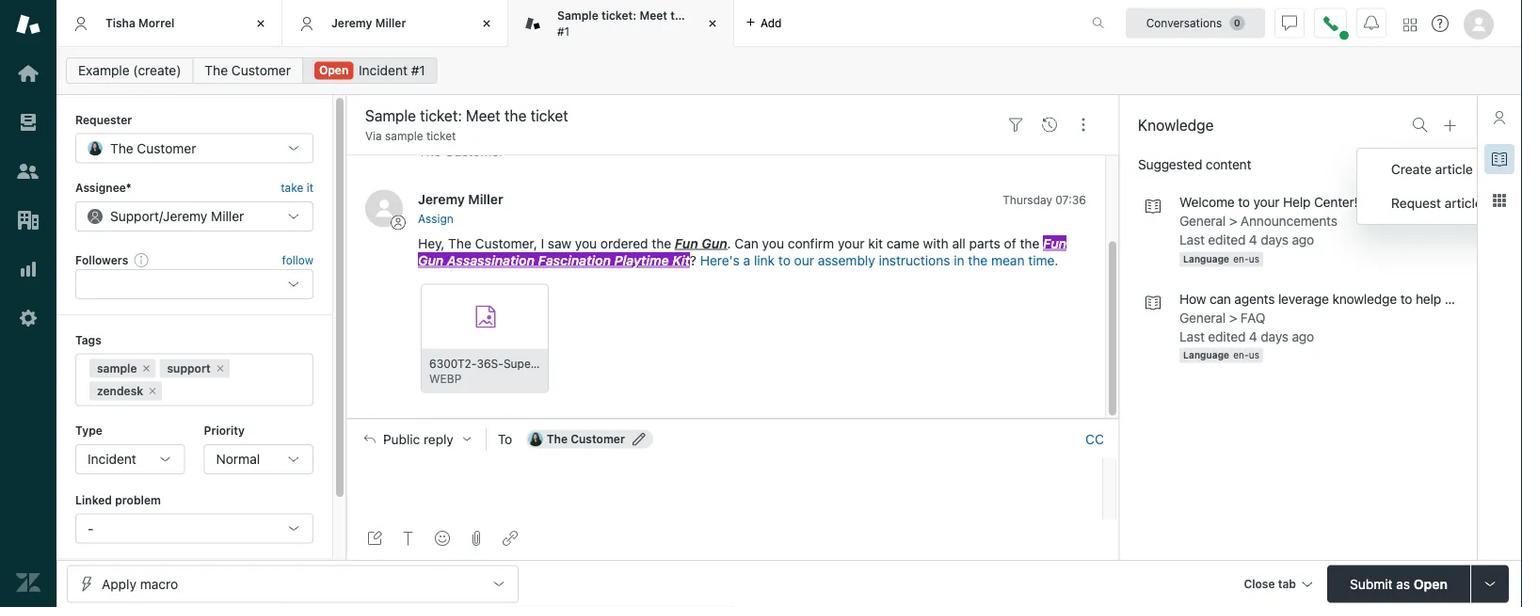 Task type: locate. For each thing, give the bounding box(es) containing it.
info on adding followers image
[[134, 252, 149, 267]]

displays possible ticket submission types image
[[1483, 577, 1498, 592]]

meet
[[640, 9, 668, 22]]

2 you from the left
[[762, 235, 784, 251]]

the customer link
[[193, 57, 303, 84]]

close image inside jeremy miller "tab"
[[477, 14, 496, 33]]

2 vertical spatial miller
[[211, 208, 244, 224]]

miller for jeremy miller assign
[[468, 191, 504, 206]]

example (create) button
[[66, 57, 193, 84]]

0 vertical spatial 4
[[1250, 232, 1258, 248]]

your up ‭announcements‬
[[1254, 194, 1280, 210]]

sample ticket: meet the ticket #1
[[558, 9, 723, 38]]

2 horizontal spatial jeremy
[[418, 191, 465, 206]]

the right of
[[1020, 235, 1040, 251]]

0 vertical spatial last
[[1180, 232, 1205, 248]]

ago down leverage on the right of page
[[1293, 328, 1315, 344]]

the customer right the customer@example.com icon
[[547, 433, 625, 446]]

>
[[1230, 213, 1238, 229], [1230, 310, 1238, 325]]

close image up the customer link
[[251, 14, 270, 33]]

1 4 from the top
[[1250, 232, 1258, 248]]

0 vertical spatial ago
[[1293, 232, 1315, 248]]

ticket actions image
[[1076, 117, 1091, 133]]

edited
[[1209, 232, 1246, 248], [1209, 328, 1246, 344]]

0 vertical spatial days
[[1261, 232, 1289, 248]]

1 vertical spatial us
[[1249, 350, 1260, 361]]

conversations button
[[1126, 8, 1266, 38]]

avatar image
[[365, 189, 403, 227]]

sample
[[385, 129, 423, 143], [97, 362, 137, 375]]

0 horizontal spatial remove image
[[141, 363, 152, 374]]

the down 'thanks,'
[[418, 143, 441, 158]]

2 horizontal spatial to
[[1401, 291, 1413, 306]]

article left apps icon
[[1445, 195, 1483, 211]]

2 close image from the left
[[477, 14, 496, 33]]

2 horizontal spatial miller
[[468, 191, 504, 206]]

to
[[498, 431, 513, 447]]

open inside secondary element
[[319, 64, 349, 77]]

2 horizontal spatial the customer
[[547, 433, 625, 446]]

0 vertical spatial #1
[[558, 24, 570, 38]]

days down ‭announcements‬
[[1261, 232, 1289, 248]]

1 close image from the left
[[251, 14, 270, 33]]

the
[[671, 9, 689, 22], [652, 235, 672, 251], [1020, 235, 1040, 251], [968, 252, 988, 268]]

4 inside '‭welcome to your help center!‬ ‭general‬ > ‭announcements‬ last edited 4 days ago language en-us'
[[1250, 232, 1258, 248]]

all
[[953, 235, 966, 251]]

miller up customer,
[[468, 191, 504, 206]]

get help image
[[1432, 15, 1449, 32]]

0 vertical spatial to
[[1239, 194, 1251, 210]]

1 you from the left
[[575, 235, 597, 251]]

0 vertical spatial en-
[[1234, 254, 1249, 264]]

incident inside secondary element
[[359, 63, 408, 78]]

ticket right meet
[[692, 9, 723, 22]]

2 > from the top
[[1230, 310, 1238, 325]]

sample
[[558, 9, 599, 22]]

followers element
[[75, 270, 314, 300]]

#1
[[558, 24, 570, 38], [411, 63, 425, 78]]

1 vertical spatial incident
[[88, 452, 136, 467]]

1 horizontal spatial miller
[[375, 16, 406, 29]]

miller right /
[[211, 208, 244, 224]]

1 vertical spatial article
[[1445, 195, 1483, 211]]

0 vertical spatial language
[[1184, 254, 1230, 264]]

button displays agent's chat status as invisible. image
[[1283, 16, 1298, 31]]

article
[[1436, 162, 1474, 177], [1445, 195, 1483, 211]]

1 vertical spatial the customer
[[110, 140, 196, 156]]

remove image right support on the bottom
[[214, 363, 226, 374]]

ticket
[[692, 9, 723, 22], [427, 129, 456, 143]]

0 vertical spatial >
[[1230, 213, 1238, 229]]

format text image
[[401, 531, 416, 546]]

followers
[[75, 253, 128, 266]]

zendesk image
[[16, 571, 40, 595]]

your
[[1254, 194, 1280, 210], [838, 235, 865, 251]]

0 vertical spatial sample
[[385, 129, 423, 143]]

days inside ‭how can agents leverage knowledge to help customers?‬ ‭general‬ > ‭faq‬ last edited 4 days ago language en-us
[[1261, 328, 1289, 344]]

1 language from the top
[[1184, 254, 1230, 264]]

open right as
[[1414, 576, 1448, 592]]

the customer inside requester element
[[110, 140, 196, 156]]

the customer for requester
[[110, 140, 196, 156]]

ago inside ‭how can agents leverage knowledge to help customers?‬ ‭general‬ > ‭faq‬ last edited 4 days ago language en-us
[[1293, 328, 1315, 344]]

2 vertical spatial the customer
[[547, 433, 625, 446]]

0 horizontal spatial to
[[779, 252, 791, 268]]

linked problem
[[75, 493, 161, 507]]

to right ‭welcome
[[1239, 194, 1251, 210]]

0 horizontal spatial #1
[[411, 63, 425, 78]]

public
[[383, 431, 420, 447]]

2 horizontal spatial close image
[[703, 14, 722, 33]]

1 > from the top
[[1230, 213, 1238, 229]]

tab
[[509, 0, 735, 47]]

ordered
[[601, 235, 648, 251]]

fun up time.
[[1044, 235, 1067, 251]]

1 vertical spatial gun
[[418, 252, 444, 268]]

1 horizontal spatial open
[[1414, 576, 1448, 592]]

0 vertical spatial incident
[[359, 63, 408, 78]]

requester element
[[75, 133, 314, 163]]

insert emojis image
[[435, 531, 450, 546]]

the right meet
[[671, 9, 689, 22]]

ticket inside sample ticket: meet the ticket #1
[[692, 9, 723, 22]]

2 vertical spatial jeremy
[[163, 208, 207, 224]]

.
[[728, 235, 731, 251]]

the customer inside secondary element
[[205, 63, 291, 78]]

0 horizontal spatial you
[[575, 235, 597, 251]]

close image inside tab
[[703, 14, 722, 33]]

the right hey,
[[448, 235, 472, 251]]

gun up here's
[[702, 235, 728, 251]]

/
[[159, 208, 163, 224]]

?
[[690, 252, 697, 268]]

conversationlabel log
[[347, 32, 1120, 418]]

last down ‭how
[[1180, 328, 1205, 344]]

incident down jeremy miller "tab"
[[359, 63, 408, 78]]

the down requester
[[110, 140, 133, 156]]

close image left add popup button
[[703, 14, 722, 33]]

customer,
[[475, 235, 537, 251]]

0 vertical spatial article
[[1436, 162, 1474, 177]]

thanks,
[[418, 126, 466, 141]]

0 horizontal spatial incident
[[88, 452, 136, 467]]

hey,
[[418, 235, 445, 251]]

‭general‬ down ‭welcome
[[1180, 213, 1226, 229]]

macro
[[140, 576, 178, 592]]

1 horizontal spatial #1
[[558, 24, 570, 38]]

1 horizontal spatial jeremy
[[331, 16, 372, 29]]

language down ‭how
[[1184, 350, 1230, 361]]

1 days from the top
[[1261, 232, 1289, 248]]

edited down ‭welcome
[[1209, 232, 1246, 248]]

mean
[[992, 252, 1025, 268]]

help
[[1416, 291, 1442, 306]]

incident
[[359, 63, 408, 78], [88, 452, 136, 467]]

organizations image
[[16, 208, 40, 233]]

1 vertical spatial sample
[[97, 362, 137, 375]]

1 last from the top
[[1180, 232, 1205, 248]]

via
[[365, 129, 382, 143]]

0 horizontal spatial fun
[[675, 235, 699, 251]]

you up fascination
[[575, 235, 597, 251]]

1 horizontal spatial to
[[1239, 194, 1251, 210]]

2 vertical spatial to
[[1401, 291, 1413, 306]]

2 ago from the top
[[1293, 328, 1315, 344]]

2 4 from the top
[[1250, 328, 1258, 344]]

1 vertical spatial language
[[1184, 350, 1230, 361]]

1 vertical spatial 4
[[1250, 328, 1258, 344]]

article for request article
[[1445, 195, 1483, 211]]

us
[[1249, 254, 1260, 264], [1249, 350, 1260, 361]]

en- inside '‭welcome to your help center!‬ ‭general‬ > ‭announcements‬ last edited 4 days ago language en-us'
[[1234, 254, 1249, 264]]

0 vertical spatial gun
[[702, 235, 728, 251]]

0 horizontal spatial miller
[[211, 208, 244, 224]]

jeremy up the incident #1
[[331, 16, 372, 29]]

0 vertical spatial open
[[319, 64, 349, 77]]

normal button
[[204, 444, 314, 475]]

take it button
[[281, 178, 314, 198]]

link
[[754, 252, 775, 268]]

reply
[[424, 431, 454, 447]]

4
[[1250, 232, 1258, 248], [1250, 328, 1258, 344]]

0 vertical spatial jeremy
[[331, 16, 372, 29]]

0 vertical spatial edited
[[1209, 232, 1246, 248]]

kit
[[869, 235, 883, 251]]

1 ago from the top
[[1293, 232, 1315, 248]]

sample up zendesk
[[97, 362, 137, 375]]

kit
[[673, 252, 690, 268]]

came
[[887, 235, 920, 251]]

language inside ‭how can agents leverage knowledge to help customers?‬ ‭general‬ > ‭faq‬ last edited 4 days ago language en-us
[[1184, 350, 1230, 361]]

2 last from the top
[[1180, 328, 1205, 344]]

en- up agents
[[1234, 254, 1249, 264]]

reporting image
[[16, 257, 40, 282]]

#1 inside secondary element
[[411, 63, 425, 78]]

en- down the ‭faq‬
[[1234, 350, 1249, 361]]

jeremy up assign at the left
[[418, 191, 465, 206]]

1 vertical spatial ‭general‬
[[1180, 310, 1226, 325]]

remove image
[[147, 386, 158, 397]]

jeremy for jeremy miller assign
[[418, 191, 465, 206]]

2 ‭general‬ from the top
[[1180, 310, 1226, 325]]

the inside secondary element
[[205, 63, 228, 78]]

close image left sample
[[477, 14, 496, 33]]

to left our
[[779, 252, 791, 268]]

remove image up remove image
[[141, 363, 152, 374]]

? here's a link to our assembly instructions in the mean time.
[[690, 252, 1059, 268]]

jeremy inside jeremy miller assign
[[418, 191, 465, 206]]

tisha
[[105, 16, 135, 29]]

en-
[[1234, 254, 1249, 264], [1234, 350, 1249, 361]]

incident inside popup button
[[88, 452, 136, 467]]

views image
[[16, 110, 40, 135]]

4 down ‭announcements‬
[[1250, 232, 1258, 248]]

1 ‭general‬ from the top
[[1180, 213, 1226, 229]]

1 horizontal spatial sample
[[385, 129, 423, 143]]

language up ‭how
[[1184, 254, 1230, 264]]

sample right via
[[385, 129, 423, 143]]

close image for jeremy miller
[[477, 14, 496, 33]]

0 horizontal spatial your
[[838, 235, 865, 251]]

open
[[319, 64, 349, 77], [1414, 576, 1448, 592]]

to inside '‭welcome to your help center!‬ ‭general‬ > ‭announcements‬ last edited 4 days ago language en-us'
[[1239, 194, 1251, 210]]

assign button
[[418, 210, 454, 227]]

0 vertical spatial the customer
[[205, 63, 291, 78]]

last down ‭welcome
[[1180, 232, 1205, 248]]

#1 down jeremy miller "tab"
[[411, 63, 425, 78]]

1 vertical spatial >
[[1230, 310, 1238, 325]]

1 horizontal spatial remove image
[[214, 363, 226, 374]]

type
[[75, 424, 103, 438]]

jeremy inside "tab"
[[331, 16, 372, 29]]

1 vertical spatial miller
[[468, 191, 504, 206]]

2 language from the top
[[1184, 350, 1230, 361]]

0 horizontal spatial gun
[[418, 252, 444, 268]]

2 en- from the top
[[1234, 350, 1249, 361]]

the customer right (create)
[[205, 63, 291, 78]]

2 us from the top
[[1249, 350, 1260, 361]]

ago down ‭announcements‬
[[1293, 232, 1315, 248]]

1 vertical spatial jeremy
[[418, 191, 465, 206]]

request article menu item
[[1358, 186, 1517, 220]]

the inside thanks, the customer
[[418, 143, 441, 158]]

edited inside ‭how can agents leverage knowledge to help customers?‬ ‭general‬ > ‭faq‬ last edited 4 days ago language en-us
[[1209, 328, 1246, 344]]

cc button
[[1086, 431, 1105, 448]]

1 horizontal spatial close image
[[477, 14, 496, 33]]

knowledge
[[1139, 116, 1214, 134]]

assignee* element
[[75, 201, 314, 231]]

article up request article
[[1436, 162, 1474, 177]]

gun down hey,
[[418, 252, 444, 268]]

0 horizontal spatial jeremy
[[163, 208, 207, 224]]

secondary element
[[57, 52, 1523, 89]]

customer
[[232, 63, 291, 78], [137, 140, 196, 156], [445, 143, 504, 158], [571, 433, 625, 446]]

1 horizontal spatial fun
[[1044, 235, 1067, 251]]

1 vertical spatial last
[[1180, 328, 1205, 344]]

1 vertical spatial en-
[[1234, 350, 1249, 361]]

example (create)
[[78, 63, 181, 78]]

knowledge
[[1333, 291, 1398, 306]]

edited down the ‭faq‬
[[1209, 328, 1246, 344]]

incident down type
[[88, 452, 136, 467]]

to left help
[[1401, 291, 1413, 306]]

> left the ‭faq‬
[[1230, 310, 1238, 325]]

a
[[744, 252, 751, 268]]

fun
[[675, 235, 699, 251], [1044, 235, 1067, 251]]

jeremy miller tab
[[283, 0, 509, 47]]

assassination
[[447, 252, 535, 268]]

07:36
[[1056, 193, 1087, 206]]

1 remove image from the left
[[141, 363, 152, 374]]

jeremy miller link
[[418, 191, 504, 206]]

the inside sample ticket: meet the ticket #1
[[671, 9, 689, 22]]

1 vertical spatial to
[[779, 252, 791, 268]]

us up agents
[[1249, 254, 1260, 264]]

0 vertical spatial your
[[1254, 194, 1280, 210]]

‭general‬ inside '‭welcome to your help center!‬ ‭general‬ > ‭announcements‬ last edited 4 days ago language en-us'
[[1180, 213, 1226, 229]]

3 close image from the left
[[703, 14, 722, 33]]

1 us from the top
[[1249, 254, 1260, 264]]

tab containing sample ticket: meet the ticket
[[509, 0, 735, 47]]

customer inside thanks, the customer
[[445, 143, 504, 158]]

1 vertical spatial open
[[1414, 576, 1448, 592]]

the right (create)
[[205, 63, 228, 78]]

0 vertical spatial miller
[[375, 16, 406, 29]]

miller inside jeremy miller "tab"
[[375, 16, 406, 29]]

request article
[[1392, 195, 1483, 211]]

0 horizontal spatial the customer
[[110, 140, 196, 156]]

1 horizontal spatial you
[[762, 235, 784, 251]]

1 vertical spatial edited
[[1209, 328, 1246, 344]]

fun gun assassination fascination playtime kit
[[418, 235, 1067, 268]]

2 fun from the left
[[1044, 235, 1067, 251]]

us inside '‭welcome to your help center!‬ ‭general‬ > ‭announcements‬ last edited 4 days ago language en-us'
[[1249, 254, 1260, 264]]

last inside ‭how can agents leverage knowledge to help customers?‬ ‭general‬ > ‭faq‬ last edited 4 days ago language en-us
[[1180, 328, 1205, 344]]

the
[[205, 63, 228, 78], [110, 140, 133, 156], [418, 143, 441, 158], [448, 235, 472, 251], [547, 433, 568, 446]]

miller inside jeremy miller assign
[[468, 191, 504, 206]]

0 horizontal spatial close image
[[251, 14, 270, 33]]

close image
[[251, 14, 270, 33], [477, 14, 496, 33], [703, 14, 722, 33]]

ticket up jeremy miller link
[[427, 129, 456, 143]]

0 vertical spatial ticket
[[692, 9, 723, 22]]

jeremy right support
[[163, 208, 207, 224]]

instructions
[[879, 252, 951, 268]]

2 remove image from the left
[[214, 363, 226, 374]]

gun inside the fun gun assassination fascination playtime kit
[[418, 252, 444, 268]]

‭general‬ down ‭how
[[1180, 310, 1226, 325]]

can
[[735, 235, 759, 251]]

1 vertical spatial ago
[[1293, 328, 1315, 344]]

thursday 07:36
[[1003, 193, 1087, 206]]

4 down the ‭faq‬
[[1250, 328, 1258, 344]]

the customer down requester
[[110, 140, 196, 156]]

confirm
[[788, 235, 835, 251]]

ago inside '‭welcome to your help center!‬ ‭general‬ > ‭announcements‬ last edited 4 days ago language en-us'
[[1293, 232, 1315, 248]]

close tab
[[1244, 578, 1297, 591]]

2 edited from the top
[[1209, 328, 1246, 344]]

tisha morrel tab
[[57, 0, 283, 47]]

1 horizontal spatial the customer
[[205, 63, 291, 78]]

1 vertical spatial your
[[838, 235, 865, 251]]

0 horizontal spatial ticket
[[427, 129, 456, 143]]

you up link
[[762, 235, 784, 251]]

0 vertical spatial ‭general‬
[[1180, 213, 1226, 229]]

0 vertical spatial us
[[1249, 254, 1260, 264]]

days down the ‭faq‬
[[1261, 328, 1289, 344]]

us inside ‭how can agents leverage knowledge to help customers?‬ ‭general‬ > ‭faq‬ last edited 4 days ago language en-us
[[1249, 350, 1260, 361]]

0 horizontal spatial open
[[319, 64, 349, 77]]

ago
[[1293, 232, 1315, 248], [1293, 328, 1315, 344]]

jeremy inside assignee* element
[[163, 208, 207, 224]]

-
[[88, 521, 94, 536]]

your up assembly
[[838, 235, 865, 251]]

> down ‭welcome
[[1230, 213, 1238, 229]]

you
[[575, 235, 597, 251], [762, 235, 784, 251]]

linked
[[75, 493, 112, 507]]

zendesk support image
[[16, 12, 40, 37]]

customer@example.com image
[[528, 432, 543, 447]]

1 horizontal spatial incident
[[359, 63, 408, 78]]

1 horizontal spatial your
[[1254, 194, 1280, 210]]

miller up the incident #1
[[375, 16, 406, 29]]

main element
[[0, 0, 57, 607]]

4 inside ‭how can agents leverage knowledge to help customers?‬ ‭general‬ > ‭faq‬ last edited 4 days ago language en-us
[[1250, 328, 1258, 344]]

us down the ‭faq‬
[[1249, 350, 1260, 361]]

remove image
[[141, 363, 152, 374], [214, 363, 226, 374]]

close image inside the tisha morrel tab
[[251, 14, 270, 33]]

jeremy
[[331, 16, 372, 29], [418, 191, 465, 206], [163, 208, 207, 224]]

1 horizontal spatial ticket
[[692, 9, 723, 22]]

1 en- from the top
[[1234, 254, 1249, 264]]

incident for incident
[[88, 452, 136, 467]]

suggested content
[[1139, 157, 1252, 172]]

1 vertical spatial days
[[1261, 328, 1289, 344]]

0 horizontal spatial sample
[[97, 362, 137, 375]]

webp link
[[421, 284, 550, 394]]

suggested
[[1139, 157, 1203, 172]]

menu
[[1357, 148, 1518, 225]]

Thursday 07:36 text field
[[1003, 193, 1087, 206]]

open left the incident #1
[[319, 64, 349, 77]]

1 vertical spatial #1
[[411, 63, 425, 78]]

#1 down sample
[[558, 24, 570, 38]]

the up playtime
[[652, 235, 672, 251]]

2 days from the top
[[1261, 328, 1289, 344]]

1 edited from the top
[[1209, 232, 1246, 248]]

fun up kit
[[675, 235, 699, 251]]



Task type: vqa. For each thing, say whether or not it's contained in the screenshot.
Events IMAGE
yes



Task type: describe. For each thing, give the bounding box(es) containing it.
center!‬
[[1315, 194, 1359, 210]]

create or request article image
[[1444, 118, 1459, 133]]

get started image
[[16, 61, 40, 86]]

incident button
[[75, 444, 185, 475]]

submit
[[1351, 576, 1393, 592]]

close tab button
[[1236, 566, 1320, 606]]

submit as open
[[1351, 576, 1448, 592]]

days inside '‭welcome to your help center!‬ ‭general‬ > ‭announcements‬ last edited 4 days ago language en-us'
[[1261, 232, 1289, 248]]

customer inside secondary element
[[232, 63, 291, 78]]

edit user image
[[633, 433, 646, 446]]

add link (cmd k) image
[[503, 531, 518, 546]]

ticket:
[[602, 9, 637, 22]]

requester
[[75, 113, 132, 126]]

assign
[[418, 212, 454, 225]]

jeremy for jeremy miller
[[331, 16, 372, 29]]

create article
[[1392, 162, 1474, 177]]

zendesk
[[97, 385, 143, 398]]

‭welcome
[[1180, 194, 1235, 210]]

saw
[[548, 235, 572, 251]]

here's a link to our assembly instructions in the mean time. link
[[700, 252, 1059, 268]]

draft mode image
[[367, 531, 382, 546]]

jeremy miller
[[331, 16, 406, 29]]

webp
[[429, 372, 462, 385]]

with
[[924, 235, 949, 251]]

linked problem element
[[75, 514, 314, 544]]

‭faq‬
[[1241, 310, 1266, 325]]

zendesk products image
[[1404, 18, 1417, 32]]

the customer for to
[[547, 433, 625, 446]]

support
[[110, 208, 159, 224]]

incident #1
[[359, 63, 425, 78]]

notifications image
[[1365, 16, 1380, 31]]

add attachment image
[[469, 531, 484, 546]]

events image
[[1042, 117, 1058, 133]]

menu containing create article
[[1357, 148, 1518, 225]]

search image
[[1414, 118, 1429, 133]]

your inside '‭welcome to your help center!‬ ‭general‬ > ‭announcements‬ last edited 4 days ago language en-us'
[[1254, 194, 1280, 210]]

‭how
[[1180, 291, 1207, 306]]

remove image for sample
[[141, 363, 152, 374]]

1 vertical spatial ticket
[[427, 129, 456, 143]]

agents
[[1235, 291, 1275, 306]]

example
[[78, 63, 130, 78]]

normal
[[216, 452, 260, 467]]

admin image
[[16, 306, 40, 331]]

problem
[[115, 493, 161, 507]]

to inside conversationlabel log
[[779, 252, 791, 268]]

(create)
[[133, 63, 181, 78]]

jeremy miller assign
[[418, 191, 504, 225]]

close
[[1244, 578, 1276, 591]]

conversations
[[1147, 16, 1223, 30]]

cc
[[1086, 431, 1105, 447]]

take it
[[281, 181, 314, 194]]

public reply
[[383, 431, 454, 447]]

morrel
[[138, 16, 175, 29]]

playtime
[[615, 252, 669, 268]]

customer context image
[[1493, 110, 1508, 125]]

apply macro
[[102, 576, 178, 592]]

time.
[[1029, 252, 1059, 268]]

support
[[167, 362, 211, 375]]

take
[[281, 181, 304, 194]]

request
[[1392, 195, 1442, 211]]

the inside requester element
[[110, 140, 133, 156]]

priority
[[204, 424, 245, 438]]

‭general‬ inside ‭how can agents leverage knowledge to help customers?‬ ‭general‬ > ‭faq‬ last edited 4 days ago language en-us
[[1180, 310, 1226, 325]]

assignee*
[[75, 181, 131, 194]]

tab
[[1279, 578, 1297, 591]]

follow button
[[282, 251, 314, 268]]

create
[[1392, 162, 1432, 177]]

it
[[307, 181, 314, 194]]

our
[[795, 252, 815, 268]]

> inside '‭welcome to your help center!‬ ‭general‬ > ‭announcements‬ last edited 4 days ago language en-us'
[[1230, 213, 1238, 229]]

as
[[1397, 576, 1411, 592]]

add button
[[735, 0, 793, 46]]

apps image
[[1493, 193, 1508, 208]]

fun inside the fun gun assassination fascination playtime kit
[[1044, 235, 1067, 251]]

1 horizontal spatial gun
[[702, 235, 728, 251]]

create article menu item
[[1358, 153, 1517, 186]]

content
[[1206, 157, 1252, 172]]

filter image
[[1009, 117, 1024, 133]]

article for create article
[[1436, 162, 1474, 177]]

the right the customer@example.com icon
[[547, 433, 568, 446]]

Subject field
[[362, 105, 995, 127]]

leverage
[[1279, 291, 1330, 306]]

last inside '‭welcome to your help center!‬ ‭general‬ > ‭announcements‬ last edited 4 days ago language en-us'
[[1180, 232, 1205, 248]]

1 fun from the left
[[675, 235, 699, 251]]

remove image for support
[[214, 363, 226, 374]]

language inside '‭welcome to your help center!‬ ‭general‬ > ‭announcements‬ last edited 4 days ago language en-us'
[[1184, 254, 1230, 264]]

add
[[761, 16, 782, 30]]

hide composer image
[[726, 411, 741, 426]]

the down parts
[[968, 252, 988, 268]]

tabs tab list
[[57, 0, 1073, 47]]

can
[[1210, 291, 1232, 306]]

parts
[[970, 235, 1001, 251]]

to inside ‭how can agents leverage knowledge to help customers?‬ ‭general‬ > ‭faq‬ last edited 4 days ago language en-us
[[1401, 291, 1413, 306]]

here's
[[700, 252, 740, 268]]

#1 inside sample ticket: meet the ticket #1
[[558, 24, 570, 38]]

via sample ticket
[[365, 129, 456, 143]]

close image for tisha morrel
[[251, 14, 270, 33]]

of
[[1005, 235, 1017, 251]]

help
[[1284, 194, 1311, 210]]

fascination
[[538, 252, 611, 268]]

your inside conversationlabel log
[[838, 235, 865, 251]]

> inside ‭how can agents leverage knowledge to help customers?‬ ‭general‬ > ‭faq‬ last edited 4 days ago language en-us
[[1230, 310, 1238, 325]]

apply
[[102, 576, 136, 592]]

edited inside '‭welcome to your help center!‬ ‭general‬ > ‭announcements‬ last edited 4 days ago language en-us'
[[1209, 232, 1246, 248]]

miller for jeremy miller
[[375, 16, 406, 29]]

‭how can agents leverage knowledge to help customers?‬ ‭general‬ > ‭faq‬ last edited 4 days ago language en-us
[[1180, 291, 1514, 361]]

support / jeremy miller
[[110, 208, 244, 224]]

en- inside ‭how can agents leverage knowledge to help customers?‬ ‭general‬ > ‭faq‬ last edited 4 days ago language en-us
[[1234, 350, 1249, 361]]

tags
[[75, 334, 101, 347]]

in
[[954, 252, 965, 268]]

miller inside assignee* element
[[211, 208, 244, 224]]

thanks, the customer
[[418, 126, 504, 158]]

customers image
[[16, 159, 40, 184]]

public reply button
[[347, 419, 486, 459]]

tisha morrel
[[105, 16, 175, 29]]

customer inside requester element
[[137, 140, 196, 156]]

knowledge image
[[1493, 152, 1508, 167]]

incident for incident #1
[[359, 63, 408, 78]]



